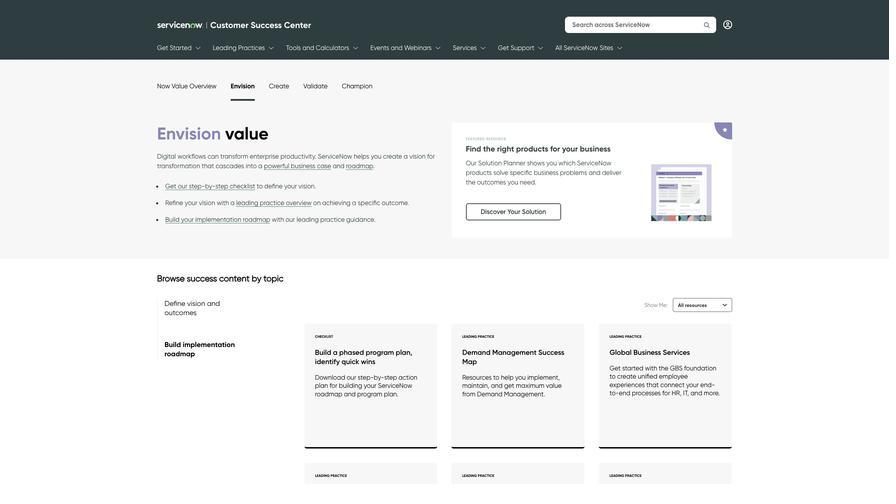 Task type: vqa. For each thing, say whether or not it's contained in the screenshot.
first Leading Practice link from the right
yes



Task type: describe. For each thing, give the bounding box(es) containing it.
build your implementation roadmap link
[[165, 216, 270, 224]]

get for get started with the gbs foundation to create unified employee experiences that connect your end- to-end processes for hr, it, and more.
[[610, 365, 621, 372]]

enterprise
[[250, 153, 279, 160]]

end
[[619, 390, 631, 397]]

resources
[[685, 302, 707, 309]]

deliver
[[602, 169, 622, 176]]

transformation
[[157, 162, 200, 170]]

envision for envision value
[[157, 123, 221, 144]]

0 vertical spatial services
[[453, 44, 477, 52]]

2 horizontal spatial roadmap
[[346, 162, 373, 170]]

digital
[[157, 153, 176, 160]]

overview
[[190, 82, 217, 90]]

leading practice for third leading practice link
[[610, 474, 642, 478]]

get for get started
[[157, 44, 168, 52]]

resources
[[463, 374, 492, 381]]

cascades
[[216, 162, 244, 170]]

download
[[315, 374, 345, 381]]

gbs
[[670, 365, 683, 372]]

all servicenow sites link
[[556, 38, 614, 58]]

2 leading practice link from the left
[[452, 463, 585, 484]]

step for action
[[384, 374, 397, 381]]

your right the "refine"
[[185, 199, 197, 207]]

and inside "tools and calculators" link
[[303, 44, 314, 52]]

specific inside our solution planner shows you which servicenow products solve specific business problems and deliver the outcomes you need.
[[510, 169, 533, 176]]

maximum
[[516, 382, 545, 390]]

powerful
[[264, 162, 289, 170]]

leading practice for second leading practice link from the left
[[463, 474, 494, 478]]

to for create
[[610, 373, 616, 380]]

outcome.
[[382, 199, 409, 207]]

build your implementation roadmap with our leading practice guidance.
[[165, 216, 376, 223]]

foundation
[[685, 365, 717, 372]]

.
[[373, 162, 375, 170]]

solution inside our solution planner shows you which servicenow products solve specific business problems and deliver the outcomes you need.
[[478, 159, 502, 167]]

get our step-by-step checklist link
[[165, 183, 255, 190]]

0 vertical spatial success
[[251, 20, 282, 30]]

need.
[[520, 178, 537, 186]]

build for build your implementation roadmap with our leading practice guidance.
[[165, 216, 180, 223]]

you inside digital workflows can transform enterprise productivity. servicenow helps you create a vision for transformation that cascades into a
[[371, 153, 382, 160]]

transform
[[220, 153, 248, 160]]

your inside get started with the gbs foundation to create unified employee experiences that connect your end- to-end processes for hr, it, and more.
[[687, 381, 699, 389]]

digital workflows can transform enterprise productivity. servicenow helps you create a vision for transformation that cascades into a
[[157, 153, 435, 170]]

all servicenow sites
[[556, 44, 614, 52]]

achieving
[[322, 199, 351, 207]]

envision value
[[157, 123, 269, 144]]

create
[[269, 82, 289, 90]]

guidance.
[[347, 216, 376, 223]]

discover your solution
[[481, 208, 546, 216]]

value
[[172, 82, 188, 90]]

calculators
[[316, 44, 349, 52]]

more.
[[704, 390, 720, 397]]

shows
[[527, 159, 545, 167]]

show me:
[[645, 302, 668, 309]]

for inside featured resource find the right products for your business
[[551, 144, 560, 154]]

right
[[497, 144, 514, 154]]

program inside build a phased program plan, identify quick wins
[[366, 348, 394, 357]]

by- for action
[[374, 374, 384, 381]]

1 vertical spatial leading
[[297, 216, 319, 223]]

leading practice overview link
[[236, 199, 312, 207]]

servicenow inside download our step-by-step action plan for building your servicenow roadmap and program plan.
[[378, 382, 412, 390]]

by- for checklist
[[205, 183, 216, 190]]

plan
[[315, 382, 328, 390]]

demand management success map
[[463, 348, 565, 366]]

experiences
[[610, 381, 645, 389]]

powerful business case and roadmap .
[[264, 162, 375, 170]]

roadmap inside download our step-by-step action plan for building your servicenow roadmap and program plan.
[[315, 390, 343, 398]]

helps
[[354, 153, 370, 160]]

case
[[317, 162, 331, 170]]

define
[[264, 183, 283, 190]]

get
[[504, 382, 515, 390]]

phased
[[339, 348, 364, 357]]

all resources
[[678, 302, 707, 309]]

to-
[[610, 390, 619, 397]]

maintain,
[[463, 382, 490, 390]]

all for all servicenow sites
[[556, 44, 562, 52]]

vision.
[[299, 183, 316, 190]]

support
[[511, 44, 535, 52]]

and inside the resources to help you implement, maintain, and get maximum value from demand management.
[[491, 382, 503, 390]]

your left vision. on the top of the page
[[284, 183, 297, 190]]

for inside digital workflows can transform enterprise productivity. servicenow helps you create a vision for transformation that cascades into a
[[427, 153, 435, 160]]

with inside get started with the gbs foundation to create unified employee experiences that connect your end- to-end processes for hr, it, and more.
[[645, 365, 657, 372]]

plan,
[[396, 348, 413, 357]]

can
[[208, 153, 219, 160]]

content
[[219, 273, 250, 284]]

planner
[[504, 159, 526, 167]]

1 horizontal spatial services
[[663, 348, 690, 357]]

discover your solution link
[[466, 203, 561, 220]]

connect
[[661, 381, 685, 389]]

and right case in the left top of the page
[[333, 162, 345, 170]]

go to servicenow account image
[[724, 20, 732, 29]]

chevron down image
[[723, 303, 727, 308]]

servicenow left sites
[[564, 44, 598, 52]]

program inside download our step-by-step action plan for building your servicenow roadmap and program plan.
[[357, 390, 383, 398]]

and inside download our step-by-step action plan for building your servicenow roadmap and program plan.
[[344, 390, 356, 398]]

our solution planner shows you which servicenow products solve specific business problems and deliver the outcomes you need.
[[466, 159, 622, 186]]

create link
[[269, 82, 289, 90]]

0 horizontal spatial leading
[[236, 199, 258, 207]]

by
[[252, 273, 261, 284]]

your
[[508, 208, 521, 216]]

you left need.
[[508, 178, 518, 186]]

1 vertical spatial with
[[272, 216, 284, 223]]

show
[[645, 302, 658, 309]]

solution inside "link"
[[522, 208, 546, 216]]

find
[[466, 144, 481, 154]]

envision link
[[231, 82, 255, 90]]

1 vertical spatial practice
[[321, 216, 345, 223]]

featured
[[466, 137, 485, 141]]

quick
[[342, 358, 359, 366]]

get support link
[[498, 38, 535, 58]]

refine
[[165, 199, 183, 207]]

value inside the resources to help you implement, maintain, and get maximum value from demand management.
[[546, 382, 562, 390]]

build a phased program plan, identify quick wins
[[315, 348, 413, 366]]

implementation
[[195, 216, 241, 223]]

validate link
[[304, 82, 328, 90]]

implement,
[[528, 374, 560, 381]]

our for get
[[178, 183, 187, 190]]

powerful business case link
[[264, 162, 331, 170]]

all for all resources
[[678, 302, 684, 309]]

solve
[[494, 169, 509, 176]]

your inside download our step-by-step action plan for building your servicenow roadmap and program plan.
[[364, 382, 377, 390]]

get started link
[[157, 38, 192, 58]]

you inside the resources to help you implement, maintain, and get maximum value from demand management.
[[515, 374, 526, 381]]

get support
[[498, 44, 535, 52]]

demand inside demand management success map
[[463, 348, 491, 357]]

to inside the resources to help you implement, maintain, and get maximum value from demand management.
[[494, 374, 500, 381]]



Task type: locate. For each thing, give the bounding box(es) containing it.
1 vertical spatial the
[[466, 178, 476, 186]]

1 vertical spatial roadmap
[[243, 216, 270, 223]]

star image
[[723, 128, 728, 132]]

0 vertical spatial demand
[[463, 348, 491, 357]]

on
[[313, 199, 321, 207]]

1 horizontal spatial specific
[[510, 169, 533, 176]]

services
[[453, 44, 477, 52], [663, 348, 690, 357]]

1 horizontal spatial practice
[[321, 216, 345, 223]]

0 horizontal spatial to
[[257, 183, 263, 190]]

1 vertical spatial step-
[[358, 374, 374, 381]]

2 horizontal spatial to
[[610, 373, 616, 380]]

1 horizontal spatial business
[[534, 169, 559, 176]]

demand inside the resources to help you implement, maintain, and get maximum value from demand management.
[[477, 390, 503, 398]]

our up 'building'
[[347, 374, 356, 381]]

0 horizontal spatial practice
[[260, 199, 284, 207]]

1 horizontal spatial leading practice link
[[452, 463, 585, 484]]

practice
[[478, 334, 494, 339], [625, 334, 642, 339], [331, 474, 347, 478], [478, 474, 494, 478], [625, 474, 642, 478]]

problems
[[560, 169, 588, 176]]

events and webinars link
[[371, 38, 432, 58]]

0 vertical spatial step
[[216, 183, 228, 190]]

create up experiences
[[618, 373, 637, 380]]

products inside our solution planner shows you which servicenow products solve specific business problems and deliver the outcomes you need.
[[466, 169, 492, 176]]

leading practices
[[213, 44, 265, 52]]

that inside get started with the gbs foundation to create unified employee experiences that connect your end- to-end processes for hr, it, and more.
[[647, 381, 659, 389]]

1 vertical spatial solution
[[522, 208, 546, 216]]

leading down overview
[[297, 216, 319, 223]]

0 horizontal spatial roadmap
[[243, 216, 270, 223]]

1 vertical spatial vision
[[199, 199, 215, 207]]

1 vertical spatial our
[[286, 216, 295, 223]]

your down the "refine"
[[181, 216, 194, 223]]

program up wins
[[366, 348, 394, 357]]

business inside featured resource find the right products for your business
[[580, 144, 611, 154]]

champion link
[[342, 82, 373, 90]]

you up .
[[371, 153, 382, 160]]

1 horizontal spatial by-
[[374, 374, 384, 381]]

get for get our step-by-step checklist to define your vision.
[[165, 183, 176, 190]]

2 horizontal spatial our
[[347, 374, 356, 381]]

vision
[[410, 153, 426, 160], [199, 199, 215, 207]]

refine your vision with a leading practice overview on achieving a specific outcome.
[[165, 199, 409, 207]]

by- down can
[[205, 183, 216, 190]]

to left help
[[494, 374, 500, 381]]

roadmap down helps
[[346, 162, 373, 170]]

servicenow
[[564, 44, 598, 52], [318, 153, 352, 160], [577, 159, 612, 167], [378, 382, 412, 390]]

create inside get started with the gbs foundation to create unified employee experiences that connect your end- to-end processes for hr, it, and more.
[[618, 373, 637, 380]]

your inside featured resource find the right products for your business
[[562, 144, 578, 154]]

program down 'building'
[[357, 390, 383, 398]]

employee
[[659, 373, 688, 380]]

0 vertical spatial step-
[[189, 183, 205, 190]]

1 horizontal spatial to
[[494, 374, 500, 381]]

get left started
[[157, 44, 168, 52]]

and inside get started with the gbs foundation to create unified employee experiences that connect your end- to-end processes for hr, it, and more.
[[691, 390, 703, 397]]

business down productivity.
[[291, 162, 316, 170]]

center
[[284, 20, 311, 30]]

0 horizontal spatial specific
[[358, 199, 380, 207]]

and right it,
[[691, 390, 703, 397]]

services link
[[453, 38, 477, 58]]

a inside build a phased program plan, identify quick wins
[[333, 348, 338, 357]]

our inside download our step-by-step action plan for building your servicenow roadmap and program plan.
[[347, 374, 356, 381]]

leading down the checklist
[[236, 199, 258, 207]]

1 horizontal spatial create
[[618, 373, 637, 380]]

create inside digital workflows can transform enterprise productivity. servicenow helps you create a vision for transformation that cascades into a
[[383, 153, 402, 160]]

1 horizontal spatial products
[[516, 144, 549, 154]]

specific down planner
[[510, 169, 533, 176]]

step left the checklist
[[216, 183, 228, 190]]

our up the "refine"
[[178, 183, 187, 190]]

program
[[366, 348, 394, 357], [357, 390, 383, 398]]

the for to
[[659, 365, 669, 372]]

1 horizontal spatial vision
[[410, 153, 426, 160]]

practice down define
[[260, 199, 284, 207]]

into
[[246, 162, 257, 170]]

end-
[[701, 381, 715, 389]]

success inside demand management success map
[[539, 348, 565, 357]]

and inside our solution planner shows you which servicenow products solve specific business problems and deliver the outcomes you need.
[[589, 169, 601, 176]]

the inside get started with the gbs foundation to create unified employee experiences that connect your end- to-end processes for hr, it, and more.
[[659, 365, 669, 372]]

servicenow up deliver
[[577, 159, 612, 167]]

1 vertical spatial that
[[647, 381, 659, 389]]

roadmap down leading practice overview link
[[243, 216, 270, 223]]

0 horizontal spatial step
[[216, 183, 228, 190]]

our
[[178, 183, 187, 190], [286, 216, 295, 223], [347, 374, 356, 381]]

0 horizontal spatial all
[[556, 44, 562, 52]]

create right helps
[[383, 153, 402, 160]]

build inside build a phased program plan, identify quick wins
[[315, 348, 331, 357]]

step- for get
[[189, 183, 205, 190]]

customer success center link
[[157, 20, 313, 30]]

0 vertical spatial the
[[483, 144, 495, 154]]

step for checklist
[[216, 183, 228, 190]]

business inside our solution planner shows you which servicenow products solve specific business problems and deliver the outcomes you need.
[[534, 169, 559, 176]]

products inside featured resource find the right products for your business
[[516, 144, 549, 154]]

0 horizontal spatial products
[[466, 169, 492, 176]]

Search across ServiceNow text field
[[573, 17, 695, 32]]

1 horizontal spatial the
[[483, 144, 495, 154]]

you left which
[[547, 159, 557, 167]]

get left support
[[498, 44, 509, 52]]

our for download
[[347, 374, 356, 381]]

the for for
[[483, 144, 495, 154]]

1 horizontal spatial success
[[539, 348, 565, 357]]

your up which
[[562, 144, 578, 154]]

0 horizontal spatial create
[[383, 153, 402, 160]]

the inside our solution planner shows you which servicenow products solve specific business problems and deliver the outcomes you need.
[[466, 178, 476, 186]]

solution up solve
[[478, 159, 502, 167]]

plan.
[[384, 390, 399, 398]]

sites
[[600, 44, 614, 52]]

management.
[[504, 390, 546, 398]]

value down implement,
[[546, 382, 562, 390]]

tools and calculators
[[286, 44, 349, 52]]

download our step-by-step action plan for building your servicenow roadmap and program plan.
[[315, 374, 418, 398]]

1 horizontal spatial solution
[[522, 208, 546, 216]]

1 vertical spatial program
[[357, 390, 383, 398]]

events
[[371, 44, 389, 52]]

your
[[562, 144, 578, 154], [284, 183, 297, 190], [185, 199, 197, 207], [181, 216, 194, 223], [687, 381, 699, 389], [364, 382, 377, 390]]

the inside featured resource find the right products for your business
[[483, 144, 495, 154]]

1 horizontal spatial with
[[272, 216, 284, 223]]

a
[[404, 153, 408, 160], [258, 162, 263, 170], [231, 199, 235, 207], [352, 199, 356, 207], [333, 348, 338, 357]]

productivity.
[[281, 153, 316, 160]]

business
[[634, 348, 661, 357]]

2 horizontal spatial business
[[580, 144, 611, 154]]

products down our
[[466, 169, 492, 176]]

outcomes
[[477, 178, 506, 186]]

business up deliver
[[580, 144, 611, 154]]

that down unified
[[647, 381, 659, 389]]

0 vertical spatial practice
[[260, 199, 284, 207]]

1 horizontal spatial step
[[384, 374, 397, 381]]

which
[[559, 159, 576, 167]]

tools and calculators link
[[286, 38, 349, 58]]

with up unified
[[645, 365, 657, 372]]

0 horizontal spatial leading practice link
[[305, 463, 438, 484]]

leading practice for 1st leading practice link from left
[[315, 474, 347, 478]]

that inside digital workflows can transform enterprise productivity. servicenow helps you create a vision for transformation that cascades into a
[[202, 162, 214, 170]]

0 horizontal spatial envision
[[157, 123, 221, 144]]

me:
[[659, 302, 668, 309]]

0 horizontal spatial build
[[165, 216, 180, 223]]

0 horizontal spatial solution
[[478, 159, 502, 167]]

2 horizontal spatial the
[[659, 365, 669, 372]]

get started with the gbs foundation to create unified employee experiences that connect your end- to-end processes for hr, it, and more.
[[610, 365, 720, 397]]

1 leading practice link from the left
[[305, 463, 438, 484]]

products up shows
[[516, 144, 549, 154]]

0 vertical spatial specific
[[510, 169, 533, 176]]

leading
[[213, 44, 237, 52], [463, 334, 477, 339], [610, 334, 625, 339], [315, 474, 330, 478], [463, 474, 477, 478], [610, 474, 625, 478]]

featured resource find the right products for your business
[[466, 137, 611, 154]]

hr,
[[672, 390, 682, 397]]

step inside download our step-by-step action plan for building your servicenow roadmap and program plan.
[[384, 374, 397, 381]]

1 horizontal spatial leading
[[297, 216, 319, 223]]

0 horizontal spatial by-
[[205, 183, 216, 190]]

roadmap link
[[346, 162, 373, 170]]

the
[[483, 144, 495, 154], [466, 178, 476, 186], [659, 365, 669, 372]]

to inside get started with the gbs foundation to create unified employee experiences that connect your end- to-end processes for hr, it, and more.
[[610, 373, 616, 380]]

0 vertical spatial that
[[202, 162, 214, 170]]

business
[[580, 144, 611, 154], [291, 162, 316, 170], [534, 169, 559, 176]]

2 horizontal spatial with
[[645, 365, 657, 372]]

2 vertical spatial our
[[347, 374, 356, 381]]

identify
[[315, 358, 340, 366]]

topic
[[264, 273, 284, 284]]

and right events
[[391, 44, 403, 52]]

our down refine your vision with a leading practice overview on achieving a specific outcome.
[[286, 216, 295, 223]]

build down the "refine"
[[165, 216, 180, 223]]

demand up map
[[463, 348, 491, 357]]

1 horizontal spatial value
[[546, 382, 562, 390]]

1 vertical spatial by-
[[374, 374, 384, 381]]

2 horizontal spatial leading practice link
[[599, 463, 732, 484]]

0 horizontal spatial our
[[178, 183, 187, 190]]

now
[[157, 82, 170, 90]]

1 vertical spatial success
[[539, 348, 565, 357]]

servicenow inside digital workflows can transform enterprise productivity. servicenow helps you create a vision for transformation that cascades into a
[[318, 153, 352, 160]]

success up the practices
[[251, 20, 282, 30]]

get down global
[[610, 365, 621, 372]]

checklist
[[230, 183, 255, 190]]

servicenow up case in the left top of the page
[[318, 153, 352, 160]]

0 vertical spatial our
[[178, 183, 187, 190]]

global business services
[[610, 348, 690, 357]]

1 horizontal spatial build
[[315, 348, 331, 357]]

roadmap down plan
[[315, 390, 343, 398]]

build for build a phased program plan, identify quick wins
[[315, 348, 331, 357]]

envision for envision
[[231, 82, 255, 90]]

validate
[[304, 82, 328, 90]]

1 horizontal spatial all
[[678, 302, 684, 309]]

0 vertical spatial solution
[[478, 159, 502, 167]]

1 horizontal spatial roadmap
[[315, 390, 343, 398]]

0 horizontal spatial step-
[[189, 183, 205, 190]]

3 leading practice link from the left
[[599, 463, 732, 484]]

processes
[[632, 390, 661, 397]]

with
[[217, 199, 229, 207], [272, 216, 284, 223], [645, 365, 657, 372]]

0 vertical spatial program
[[366, 348, 394, 357]]

you up maximum at the right bottom of the page
[[515, 374, 526, 381]]

our
[[466, 159, 477, 167]]

and
[[303, 44, 314, 52], [391, 44, 403, 52], [333, 162, 345, 170], [589, 169, 601, 176], [491, 382, 503, 390], [691, 390, 703, 397], [344, 390, 356, 398]]

servicenow up plan.
[[378, 382, 412, 390]]

that
[[202, 162, 214, 170], [647, 381, 659, 389]]

and right tools
[[303, 44, 314, 52]]

1 horizontal spatial that
[[647, 381, 659, 389]]

0 vertical spatial build
[[165, 216, 180, 223]]

solution right your
[[522, 208, 546, 216]]

resources to help you implement, maintain, and get maximum value from demand management.
[[463, 374, 562, 398]]

to for define
[[257, 183, 263, 190]]

1 vertical spatial envision
[[157, 123, 221, 144]]

by- inside download our step-by-step action plan for building your servicenow roadmap and program plan.
[[374, 374, 384, 381]]

the down our
[[466, 178, 476, 186]]

1 vertical spatial step
[[384, 374, 397, 381]]

1 vertical spatial value
[[546, 382, 562, 390]]

0 horizontal spatial vision
[[199, 199, 215, 207]]

and left get
[[491, 382, 503, 390]]

specific up guidance.
[[358, 199, 380, 207]]

building
[[339, 382, 362, 390]]

2 vertical spatial roadmap
[[315, 390, 343, 398]]

your right 'building'
[[364, 382, 377, 390]]

with down leading practice overview link
[[272, 216, 284, 223]]

and left deliver
[[589, 169, 601, 176]]

value up transform
[[225, 123, 269, 144]]

step- inside download our step-by-step action plan for building your servicenow roadmap and program plan.
[[358, 374, 374, 381]]

1 vertical spatial services
[[663, 348, 690, 357]]

servicenow inside our solution planner shows you which servicenow products solve specific business problems and deliver the outcomes you need.
[[577, 159, 612, 167]]

1 vertical spatial create
[[618, 373, 637, 380]]

practice down achieving
[[321, 216, 345, 223]]

0 horizontal spatial that
[[202, 162, 214, 170]]

0 vertical spatial vision
[[410, 153, 426, 160]]

step- down transformation
[[189, 183, 205, 190]]

your up it,
[[687, 381, 699, 389]]

vision inside digital workflows can transform enterprise productivity. servicenow helps you create a vision for transformation that cascades into a
[[410, 153, 426, 160]]

checklist
[[315, 334, 333, 339]]

get started
[[157, 44, 192, 52]]

the down resource
[[483, 144, 495, 154]]

1 vertical spatial demand
[[477, 390, 503, 398]]

1 horizontal spatial step-
[[358, 374, 374, 381]]

events and webinars
[[371, 44, 432, 52]]

to left define
[[257, 183, 263, 190]]

2 vertical spatial the
[[659, 365, 669, 372]]

management
[[493, 348, 537, 357]]

step up plan.
[[384, 374, 397, 381]]

envision
[[231, 82, 255, 90], [157, 123, 221, 144]]

0 horizontal spatial services
[[453, 44, 477, 52]]

step- down wins
[[358, 374, 374, 381]]

0 vertical spatial by-
[[205, 183, 216, 190]]

business down shows
[[534, 169, 559, 176]]

and down 'building'
[[344, 390, 356, 398]]

and inside events and webinars link
[[391, 44, 403, 52]]

0 horizontal spatial with
[[217, 199, 229, 207]]

get up the "refine"
[[165, 183, 176, 190]]

0 vertical spatial leading
[[236, 199, 258, 207]]

0 horizontal spatial the
[[466, 178, 476, 186]]

with up implementation
[[217, 199, 229, 207]]

by- down wins
[[374, 374, 384, 381]]

build up identify
[[315, 348, 331, 357]]

0 vertical spatial products
[[516, 144, 549, 154]]

customer success center
[[210, 20, 311, 30]]

1 horizontal spatial envision
[[231, 82, 255, 90]]

resource
[[486, 137, 506, 141]]

0 vertical spatial envision
[[231, 82, 255, 90]]

success
[[187, 273, 217, 284]]

0 vertical spatial with
[[217, 199, 229, 207]]

action
[[399, 374, 418, 381]]

0 vertical spatial all
[[556, 44, 562, 52]]

0 horizontal spatial business
[[291, 162, 316, 170]]

0 vertical spatial value
[[225, 123, 269, 144]]

step- for download
[[358, 374, 374, 381]]

map
[[463, 358, 477, 366]]

success up implement,
[[539, 348, 565, 357]]

overview
[[286, 199, 312, 207]]

for inside download our step-by-step action plan for building your servicenow roadmap and program plan.
[[330, 382, 338, 390]]

2 vertical spatial with
[[645, 365, 657, 372]]

leading practice
[[463, 334, 494, 339], [610, 334, 642, 339], [315, 474, 347, 478], [463, 474, 494, 478], [610, 474, 642, 478]]

demand down "maintain,"
[[477, 390, 503, 398]]

1 horizontal spatial our
[[286, 216, 295, 223]]

0 horizontal spatial success
[[251, 20, 282, 30]]

leading practices link
[[213, 38, 265, 58]]

wins
[[361, 358, 376, 366]]

specific
[[510, 169, 533, 176], [358, 199, 380, 207]]

for inside get started with the gbs foundation to create unified employee experiences that connect your end- to-end processes for hr, it, and more.
[[663, 390, 670, 397]]

1 vertical spatial specific
[[358, 199, 380, 207]]

the left gbs
[[659, 365, 669, 372]]

1 vertical spatial products
[[466, 169, 492, 176]]

to up to-
[[610, 373, 616, 380]]

0 vertical spatial roadmap
[[346, 162, 373, 170]]

get inside get started with the gbs foundation to create unified employee experiences that connect your end- to-end processes for hr, it, and more.
[[610, 365, 621, 372]]

global
[[610, 348, 632, 357]]

that down can
[[202, 162, 214, 170]]

get for get support
[[498, 44, 509, 52]]



